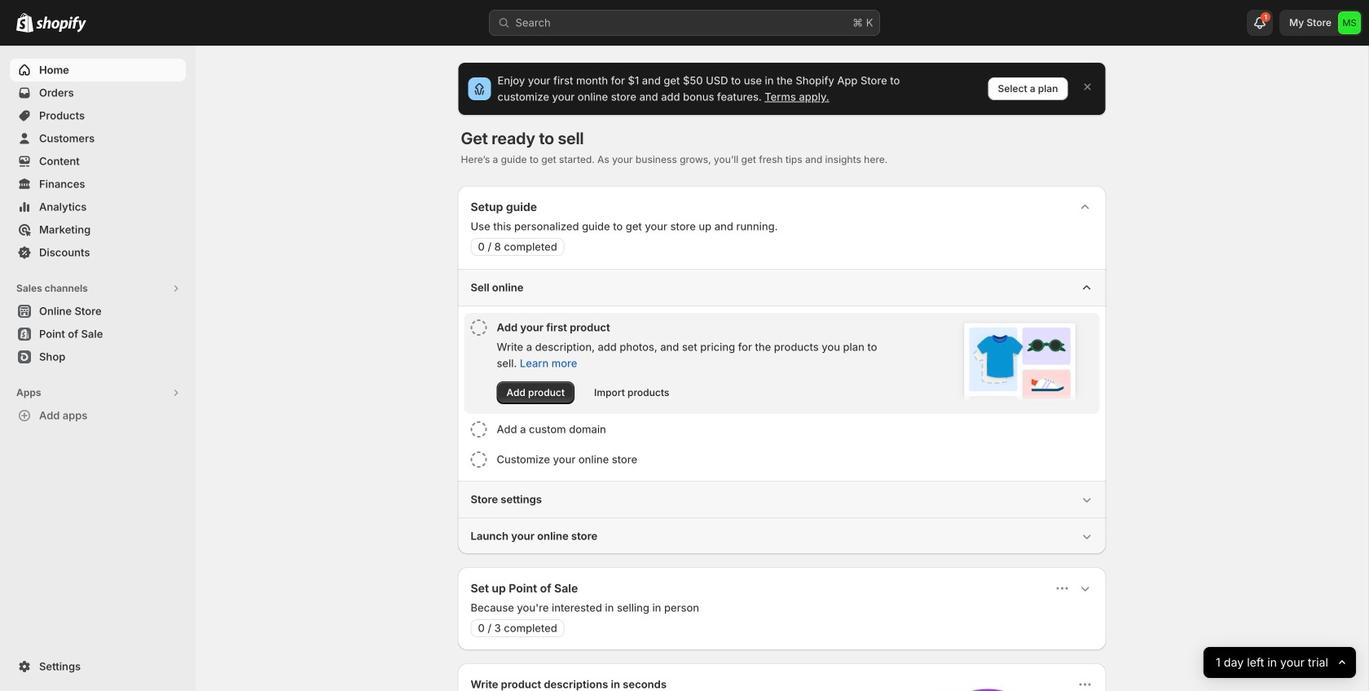 Task type: locate. For each thing, give the bounding box(es) containing it.
mark add your first product as done image
[[471, 320, 487, 336]]

shopify image
[[16, 13, 33, 32], [36, 16, 86, 32]]

1 horizontal spatial shopify image
[[36, 16, 86, 32]]

setup guide region
[[458, 186, 1106, 554]]

add a custom domain group
[[464, 415, 1100, 444]]

sell online group
[[458, 269, 1106, 481]]

guide categories group
[[458, 269, 1106, 554]]



Task type: vqa. For each thing, say whether or not it's contained in the screenshot.
SETUP GUIDE REGION
yes



Task type: describe. For each thing, give the bounding box(es) containing it.
mark customize your online store as done image
[[471, 452, 487, 468]]

my store image
[[1338, 11, 1361, 34]]

mark add a custom domain as done image
[[471, 421, 487, 438]]

add your first product group
[[464, 313, 1100, 414]]

0 horizontal spatial shopify image
[[16, 13, 33, 32]]

customize your online store group
[[464, 445, 1100, 474]]



